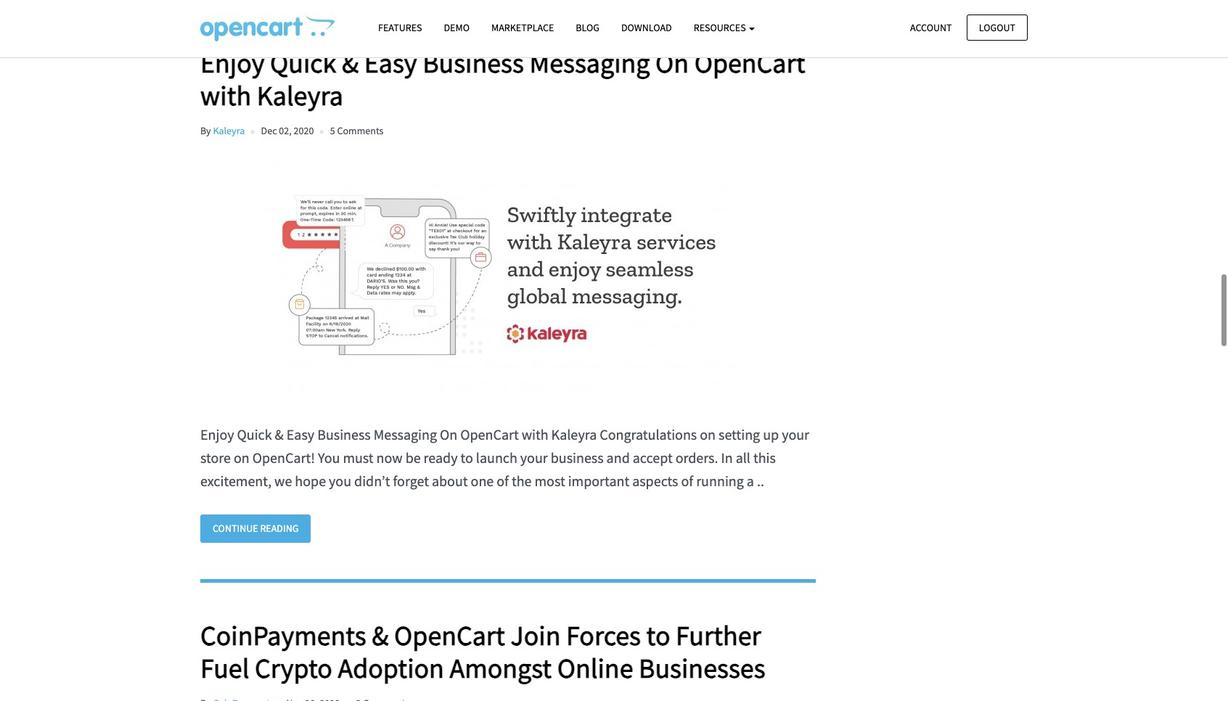 Task type: describe. For each thing, give the bounding box(es) containing it.
ready
[[424, 449, 458, 467]]

messaging for kaleyra
[[529, 45, 650, 79]]

enjoy quick & easy business messaging on opencart with kaleyra image
[[200, 149, 801, 402]]

this
[[753, 449, 776, 467]]

forces
[[566, 618, 641, 652]]

0 vertical spatial your
[[782, 426, 809, 444]]

account
[[910, 21, 952, 34]]

& inside coinpayments & opencart join forces to further fuel crypto adoption amongst online businesses
[[372, 618, 389, 652]]

opencart for enjoy quick & easy business messaging on opencart with kaleyra congratulations on setting up your store on opencart! you must now be ready to launch your business and accept orders. in all this excitement, we hope you didn't forget about one of the most important aspects of running a ..
[[460, 426, 519, 444]]

quick for enjoy quick & easy business messaging on opencart with kaleyra
[[270, 45, 336, 79]]

forget
[[393, 472, 429, 490]]

by kaleyra
[[200, 124, 245, 137]]

opencart inside coinpayments & opencart join forces to further fuel crypto adoption amongst online businesses
[[394, 618, 505, 652]]

businesses
[[639, 651, 765, 685]]

coinpayments & opencart join forces to further fuel crypto adoption amongst online businesses
[[200, 618, 765, 685]]

opencart - blog image
[[200, 15, 335, 41]]

logout
[[979, 21, 1015, 34]]

download
[[621, 21, 672, 34]]

continue
[[213, 522, 258, 535]]

& for enjoy quick & easy business messaging on opencart with kaleyra congratulations on setting up your store on opencart! you must now be ready to launch your business and accept orders. in all this excitement, we hope you didn't forget about one of the most important aspects of running a ..
[[275, 426, 284, 444]]

5
[[330, 124, 335, 137]]

up
[[763, 426, 779, 444]]

most
[[535, 472, 565, 490]]

fuel
[[200, 651, 249, 685]]

resources
[[694, 21, 748, 34]]

coinpayments & opencart join forces to further fuel crypto adoption amongst online businesses link
[[200, 618, 815, 685]]

a
[[747, 472, 754, 490]]

with for kaleyra
[[200, 78, 251, 113]]

1 horizontal spatial on
[[700, 426, 716, 444]]

important
[[568, 472, 629, 490]]

in
[[721, 449, 733, 467]]

demo link
[[433, 15, 480, 41]]

reading
[[260, 522, 299, 535]]

2 of from the left
[[681, 472, 693, 490]]

dec 02, 2020
[[261, 124, 314, 137]]

blog link
[[565, 15, 610, 41]]

setting
[[719, 426, 760, 444]]

join
[[511, 618, 561, 652]]

5 comments
[[330, 124, 383, 137]]

enjoy quick & easy business messaging on opencart with kaleyra congratulations on setting up your store on opencart! you must now be ready to launch your business and accept orders. in all this excitement, we hope you didn't forget about one of the most important aspects of running a ..
[[200, 426, 809, 490]]

comments
[[337, 124, 383, 137]]

enjoy for enjoy quick & easy business messaging on opencart with kaleyra
[[200, 45, 264, 79]]

business for kaleyra
[[423, 45, 524, 79]]

..
[[757, 472, 764, 490]]

kaleyra inside enjoy quick & easy business messaging on opencart with kaleyra
[[257, 78, 343, 113]]

excitement,
[[200, 472, 272, 490]]

about
[[432, 472, 468, 490]]

aspects
[[632, 472, 678, 490]]

didn't
[[354, 472, 390, 490]]

demo
[[444, 21, 470, 34]]

dec
[[261, 124, 277, 137]]

by
[[200, 124, 211, 137]]

download link
[[610, 15, 683, 41]]

running
[[696, 472, 744, 490]]

blog
[[576, 21, 599, 34]]

now
[[376, 449, 403, 467]]

enjoy for enjoy quick & easy business messaging on opencart with kaleyra congratulations on setting up your store on opencart! you must now be ready to launch your business and accept orders. in all this excitement, we hope you didn't forget about one of the most important aspects of running a ..
[[200, 426, 234, 444]]

one
[[471, 472, 494, 490]]

with for kaleyra congratulations
[[522, 426, 548, 444]]

account link
[[898, 14, 964, 41]]

continue reading
[[213, 522, 299, 535]]

kaleyra link
[[213, 124, 245, 137]]

resources link
[[683, 15, 766, 41]]

we
[[274, 472, 292, 490]]

kaleyra congratulations
[[551, 426, 697, 444]]

business
[[551, 449, 604, 467]]

easy for enjoy quick & easy business messaging on opencart with kaleyra
[[364, 45, 417, 79]]

on for enjoy quick & easy business messaging on opencart with kaleyra congratulations on setting up your store on opencart! you must now be ready to launch your business and accept orders. in all this excitement, we hope you didn't forget about one of the most important aspects of running a ..
[[440, 426, 457, 444]]

to inside coinpayments & opencart join forces to further fuel crypto adoption amongst online businesses
[[646, 618, 670, 652]]



Task type: locate. For each thing, give the bounding box(es) containing it.
0 vertical spatial &
[[342, 45, 359, 79]]

messaging inside enjoy quick & easy business messaging on opencart with kaleyra
[[529, 45, 650, 79]]

to right forces
[[646, 618, 670, 652]]

0 vertical spatial messaging
[[529, 45, 650, 79]]

messaging inside enjoy quick & easy business messaging on opencart with kaleyra congratulations on setting up your store on opencart! you must now be ready to launch your business and accept orders. in all this excitement, we hope you didn't forget about one of the most important aspects of running a ..
[[374, 426, 437, 444]]

on
[[700, 426, 716, 444], [234, 449, 249, 467]]

all
[[736, 449, 750, 467]]

with up the
[[522, 426, 548, 444]]

0 horizontal spatial your
[[520, 449, 548, 467]]

1 vertical spatial opencart
[[460, 426, 519, 444]]

1 horizontal spatial business
[[423, 45, 524, 79]]

coinpayments
[[200, 618, 366, 652]]

adoption
[[338, 651, 444, 685]]

to right 'ready'
[[461, 449, 473, 467]]

easy inside enjoy quick & easy business messaging on opencart with kaleyra congratulations on setting up your store on opencart! you must now be ready to launch your business and accept orders. in all this excitement, we hope you didn't forget about one of the most important aspects of running a ..
[[287, 426, 314, 444]]

crypto
[[255, 651, 332, 685]]

1 horizontal spatial &
[[342, 45, 359, 79]]

0 horizontal spatial with
[[200, 78, 251, 113]]

1 horizontal spatial easy
[[364, 45, 417, 79]]

1 vertical spatial business
[[317, 426, 371, 444]]

your up the
[[520, 449, 548, 467]]

2 vertical spatial &
[[372, 618, 389, 652]]

amongst
[[450, 651, 552, 685]]

0 vertical spatial to
[[461, 449, 473, 467]]

easy up opencart!
[[287, 426, 314, 444]]

business inside enjoy quick & easy business messaging on opencart with kaleyra congratulations on setting up your store on opencart! you must now be ready to launch your business and accept orders. in all this excitement, we hope you didn't forget about one of the most important aspects of running a ..
[[317, 426, 371, 444]]

quick for enjoy quick & easy business messaging on opencart with kaleyra congratulations on setting up your store on opencart! you must now be ready to launch your business and accept orders. in all this excitement, we hope you didn't forget about one of the most important aspects of running a ..
[[237, 426, 272, 444]]

your right 'up'
[[782, 426, 809, 444]]

& inside enjoy quick & easy business messaging on opencart with kaleyra congratulations on setting up your store on opencart! you must now be ready to launch your business and accept orders. in all this excitement, we hope you didn't forget about one of the most important aspects of running a ..
[[275, 426, 284, 444]]

1 horizontal spatial messaging
[[529, 45, 650, 79]]

marketplace link
[[480, 15, 565, 41]]

2 horizontal spatial &
[[372, 618, 389, 652]]

1 vertical spatial quick
[[237, 426, 272, 444]]

on for enjoy quick & easy business messaging on opencart with kaleyra
[[655, 45, 689, 79]]

1 vertical spatial messaging
[[374, 426, 437, 444]]

easy
[[364, 45, 417, 79], [287, 426, 314, 444]]

messaging
[[529, 45, 650, 79], [374, 426, 437, 444]]

1 vertical spatial &
[[275, 426, 284, 444]]

on inside enjoy quick & easy business messaging on opencart with kaleyra congratulations on setting up your store on opencart! you must now be ready to launch your business and accept orders. in all this excitement, we hope you didn't forget about one of the most important aspects of running a ..
[[440, 426, 457, 444]]

0 horizontal spatial to
[[461, 449, 473, 467]]

1 horizontal spatial on
[[655, 45, 689, 79]]

business down demo link
[[423, 45, 524, 79]]

with
[[200, 78, 251, 113], [522, 426, 548, 444]]

1 vertical spatial on
[[440, 426, 457, 444]]

to inside enjoy quick & easy business messaging on opencart with kaleyra congratulations on setting up your store on opencart! you must now be ready to launch your business and accept orders. in all this excitement, we hope you didn't forget about one of the most important aspects of running a ..
[[461, 449, 473, 467]]

to
[[461, 449, 473, 467], [646, 618, 670, 652]]

1 enjoy from the top
[[200, 45, 264, 79]]

2020
[[294, 124, 314, 137]]

0 vertical spatial on
[[700, 426, 716, 444]]

1 horizontal spatial of
[[681, 472, 693, 490]]

1 vertical spatial your
[[520, 449, 548, 467]]

features link
[[367, 15, 433, 41]]

enjoy quick & easy business messaging on opencart with kaleyra link
[[200, 45, 815, 113]]

&
[[342, 45, 359, 79], [275, 426, 284, 444], [372, 618, 389, 652]]

0 vertical spatial quick
[[270, 45, 336, 79]]

kaleyra up 2020
[[257, 78, 343, 113]]

enjoy quick & easy business messaging on opencart with kaleyra
[[200, 45, 805, 113]]

opencart inside enjoy quick & easy business messaging on opencart with kaleyra
[[694, 45, 805, 79]]

be
[[405, 449, 421, 467]]

1 vertical spatial with
[[522, 426, 548, 444]]

1 vertical spatial kaleyra
[[213, 124, 245, 137]]

1 horizontal spatial to
[[646, 618, 670, 652]]

opencart for enjoy quick & easy business messaging on opencart with kaleyra
[[694, 45, 805, 79]]

2 enjoy from the top
[[200, 426, 234, 444]]

enjoy up store
[[200, 426, 234, 444]]

& for enjoy quick & easy business messaging on opencart with kaleyra
[[342, 45, 359, 79]]

online
[[557, 651, 633, 685]]

1 vertical spatial easy
[[287, 426, 314, 444]]

accept
[[633, 449, 673, 467]]

kaleyra right by
[[213, 124, 245, 137]]

of left the
[[497, 472, 509, 490]]

1 horizontal spatial kaleyra
[[257, 78, 343, 113]]

of down orders.
[[681, 472, 693, 490]]

easy for enjoy quick & easy business messaging on opencart with kaleyra congratulations on setting up your store on opencart! you must now be ready to launch your business and accept orders. in all this excitement, we hope you didn't forget about one of the most important aspects of running a ..
[[287, 426, 314, 444]]

on
[[655, 45, 689, 79], [440, 426, 457, 444]]

opencart inside enjoy quick & easy business messaging on opencart with kaleyra congratulations on setting up your store on opencart! you must now be ready to launch your business and accept orders. in all this excitement, we hope you didn't forget about one of the most important aspects of running a ..
[[460, 426, 519, 444]]

you
[[318, 449, 340, 467]]

you
[[329, 472, 351, 490]]

further
[[676, 618, 761, 652]]

1 vertical spatial to
[[646, 618, 670, 652]]

0 vertical spatial kaleyra
[[257, 78, 343, 113]]

0 vertical spatial easy
[[364, 45, 417, 79]]

quick up opencart!
[[237, 426, 272, 444]]

features
[[378, 21, 422, 34]]

1 of from the left
[[497, 472, 509, 490]]

hope
[[295, 472, 326, 490]]

on down download link
[[655, 45, 689, 79]]

messaging up 'be'
[[374, 426, 437, 444]]

0 horizontal spatial on
[[234, 449, 249, 467]]

2 vertical spatial opencart
[[394, 618, 505, 652]]

0 vertical spatial enjoy
[[200, 45, 264, 79]]

0 horizontal spatial business
[[317, 426, 371, 444]]

1 vertical spatial enjoy
[[200, 426, 234, 444]]

kaleyra
[[257, 78, 343, 113], [213, 124, 245, 137]]

messaging for kaleyra congratulations
[[374, 426, 437, 444]]

0 horizontal spatial on
[[440, 426, 457, 444]]

opencart
[[694, 45, 805, 79], [460, 426, 519, 444], [394, 618, 505, 652]]

business up must
[[317, 426, 371, 444]]

of
[[497, 472, 509, 490], [681, 472, 693, 490]]

orders.
[[675, 449, 718, 467]]

and
[[606, 449, 630, 467]]

0 vertical spatial with
[[200, 78, 251, 113]]

easy down the features link
[[364, 45, 417, 79]]

& inside enjoy quick & easy business messaging on opencart with kaleyra
[[342, 45, 359, 79]]

must
[[343, 449, 373, 467]]

logout link
[[967, 14, 1028, 41]]

with up kaleyra link
[[200, 78, 251, 113]]

enjoy inside enjoy quick & easy business messaging on opencart with kaleyra
[[200, 45, 264, 79]]

continue reading link
[[200, 515, 311, 543]]

02,
[[279, 124, 292, 137]]

on up orders.
[[700, 426, 716, 444]]

1 horizontal spatial your
[[782, 426, 809, 444]]

quick down opencart - blog image on the left top of the page
[[270, 45, 336, 79]]

0 vertical spatial business
[[423, 45, 524, 79]]

with inside enjoy quick & easy business messaging on opencart with kaleyra congratulations on setting up your store on opencart! you must now be ready to launch your business and accept orders. in all this excitement, we hope you didn't forget about one of the most important aspects of running a ..
[[522, 426, 548, 444]]

0 horizontal spatial messaging
[[374, 426, 437, 444]]

enjoy
[[200, 45, 264, 79], [200, 426, 234, 444]]

opencart!
[[252, 449, 315, 467]]

0 horizontal spatial kaleyra
[[213, 124, 245, 137]]

0 horizontal spatial of
[[497, 472, 509, 490]]

quick inside enjoy quick & easy business messaging on opencart with kaleyra congratulations on setting up your store on opencart! you must now be ready to launch your business and accept orders. in all this excitement, we hope you didn't forget about one of the most important aspects of running a ..
[[237, 426, 272, 444]]

on inside enjoy quick & easy business messaging on opencart with kaleyra
[[655, 45, 689, 79]]

0 vertical spatial opencart
[[694, 45, 805, 79]]

1 horizontal spatial with
[[522, 426, 548, 444]]

business inside enjoy quick & easy business messaging on opencart with kaleyra
[[423, 45, 524, 79]]

messaging down blog 'link'
[[529, 45, 650, 79]]

launch
[[476, 449, 517, 467]]

with inside enjoy quick & easy business messaging on opencart with kaleyra
[[200, 78, 251, 113]]

quick inside enjoy quick & easy business messaging on opencart with kaleyra
[[270, 45, 336, 79]]

business
[[423, 45, 524, 79], [317, 426, 371, 444]]

0 horizontal spatial easy
[[287, 426, 314, 444]]

0 vertical spatial on
[[655, 45, 689, 79]]

the
[[512, 472, 532, 490]]

0 horizontal spatial &
[[275, 426, 284, 444]]

business for kaleyra congratulations
[[317, 426, 371, 444]]

enjoy down opencart - blog image on the left top of the page
[[200, 45, 264, 79]]

store
[[200, 449, 231, 467]]

1 vertical spatial on
[[234, 449, 249, 467]]

on up the excitement,
[[234, 449, 249, 467]]

enjoy inside enjoy quick & easy business messaging on opencart with kaleyra congratulations on setting up your store on opencart! you must now be ready to launch your business and accept orders. in all this excitement, we hope you didn't forget about one of the most important aspects of running a ..
[[200, 426, 234, 444]]

your
[[782, 426, 809, 444], [520, 449, 548, 467]]

easy inside enjoy quick & easy business messaging on opencart with kaleyra
[[364, 45, 417, 79]]

quick
[[270, 45, 336, 79], [237, 426, 272, 444]]

on up 'ready'
[[440, 426, 457, 444]]

marketplace
[[491, 21, 554, 34]]



Task type: vqa. For each thing, say whether or not it's contained in the screenshot.
ready
yes



